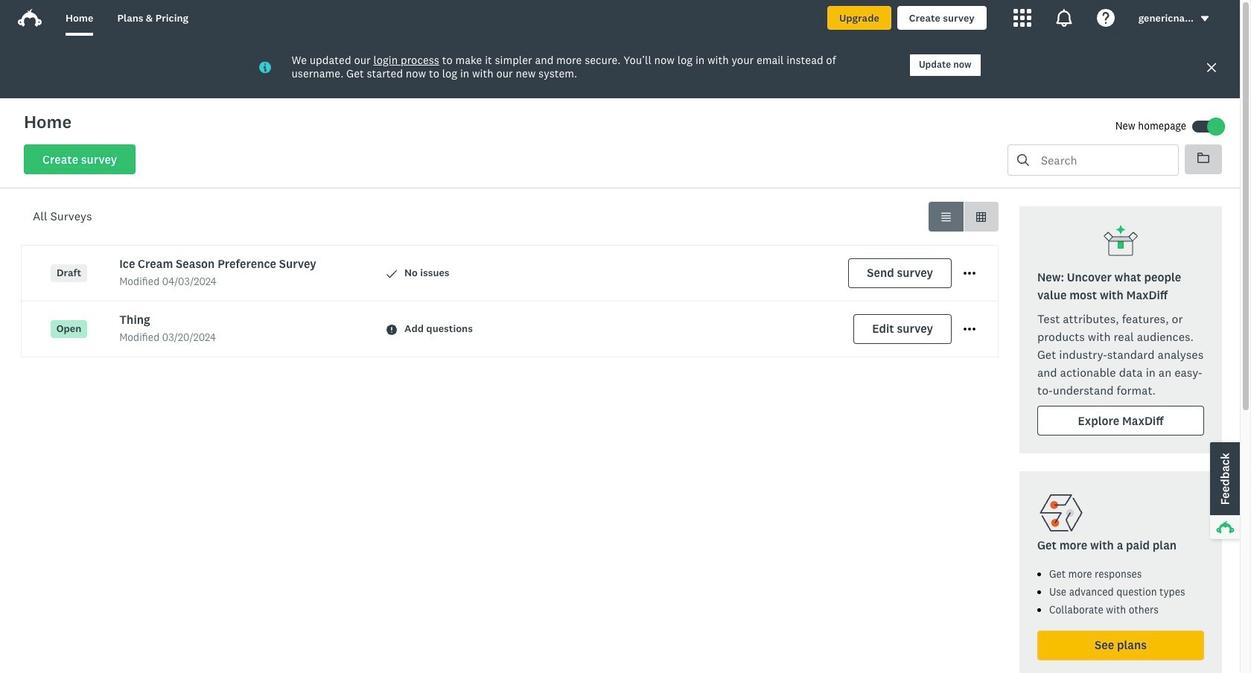 Task type: vqa. For each thing, say whether or not it's contained in the screenshot.
Open menu icon associated with Warning image Open menu image
yes



Task type: locate. For each thing, give the bounding box(es) containing it.
open menu image for the no issues icon
[[964, 268, 976, 280]]

1 open menu image from the top
[[964, 268, 976, 280]]

2 open menu image from the top
[[964, 324, 976, 335]]

open menu image
[[964, 268, 976, 280], [964, 324, 976, 335], [964, 328, 976, 331]]

search image
[[1018, 154, 1030, 166], [1018, 154, 1030, 166]]

products icon image
[[1014, 9, 1032, 27], [1014, 9, 1032, 27]]

2 brand logo image from the top
[[18, 9, 42, 27]]

max diff icon image
[[1103, 224, 1139, 260]]

warning image
[[387, 324, 397, 335]]

open menu image for warning image
[[964, 324, 976, 335]]

x image
[[1206, 61, 1218, 73]]

3 open menu image from the top
[[964, 328, 976, 331]]

folders image
[[1198, 153, 1210, 163]]

no issues image
[[387, 269, 397, 279]]

response based pricing icon image
[[1038, 490, 1086, 537]]

folders image
[[1198, 152, 1210, 164]]

notification center icon image
[[1056, 9, 1073, 27]]

dropdown arrow icon image
[[1200, 14, 1211, 24], [1202, 16, 1209, 21]]

brand logo image
[[18, 6, 42, 30], [18, 9, 42, 27]]

group
[[929, 202, 999, 232]]

1 brand logo image from the top
[[18, 6, 42, 30]]



Task type: describe. For each thing, give the bounding box(es) containing it.
help icon image
[[1097, 9, 1115, 27]]

open menu image
[[964, 272, 976, 275]]

Search text field
[[1030, 145, 1179, 175]]



